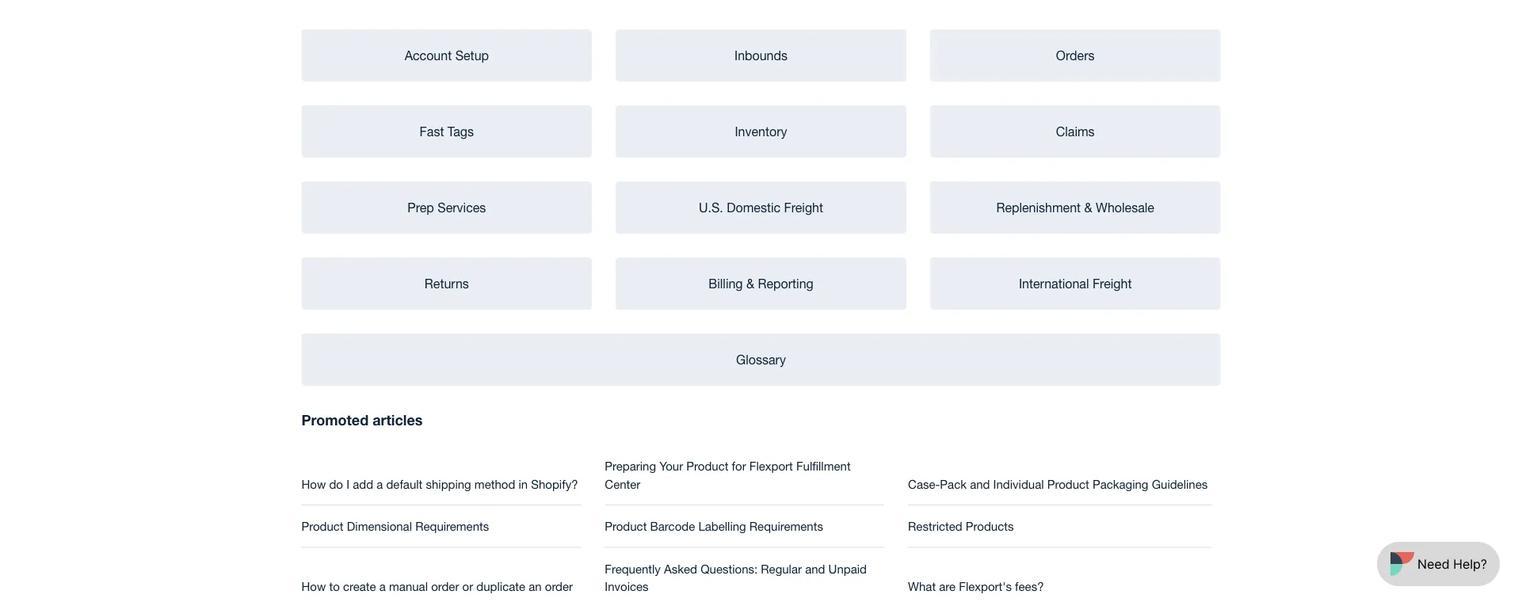 Task type: describe. For each thing, give the bounding box(es) containing it.
do
[[329, 477, 343, 491]]

reporting
[[758, 276, 814, 291]]

account
[[405, 48, 452, 63]]

fees?
[[1016, 580, 1044, 594]]

and inside case-pack and individual product packaging guidelines link
[[970, 477, 990, 491]]

fast tags
[[420, 124, 474, 139]]

replenishment & wholesale link
[[931, 182, 1220, 233]]

u.s.
[[699, 200, 724, 215]]

product dimensional requirements link
[[302, 506, 581, 548]]

flexport's
[[959, 580, 1012, 594]]

create
[[343, 580, 376, 594]]

for
[[732, 459, 746, 473]]

orders
[[1057, 48, 1095, 63]]

returns link
[[302, 258, 592, 309]]

setup
[[456, 48, 489, 63]]

1 vertical spatial a
[[380, 580, 386, 594]]

preparing your product for flexport fulfillment center link
[[605, 446, 885, 506]]

returns
[[425, 276, 469, 291]]

1 order from the left
[[431, 580, 459, 594]]

& for billing
[[747, 276, 755, 291]]

claims
[[1056, 124, 1095, 139]]

0 vertical spatial a
[[377, 477, 383, 491]]

prep services link
[[302, 182, 592, 233]]

international
[[1019, 276, 1090, 291]]

frequently asked questions: regular and unpaid invoices link
[[605, 548, 885, 602]]

1 requirements from the left
[[416, 520, 489, 534]]

are
[[940, 580, 956, 594]]

preparing your product for flexport fulfillment center
[[605, 459, 851, 491]]

frequently
[[605, 562, 661, 576]]

fast tags link
[[302, 106, 592, 157]]

inventory
[[735, 124, 788, 139]]

replenishment & wholesale
[[997, 200, 1155, 215]]

case-pack and individual product packaging guidelines
[[909, 477, 1208, 491]]

restricted
[[909, 520, 963, 534]]

promoted
[[302, 412, 369, 429]]

product dimensional requirements
[[302, 520, 489, 534]]

shipping
[[426, 477, 471, 491]]

inventory link
[[617, 106, 906, 157]]

how do i add a default shipping method in shopify? link
[[302, 463, 581, 506]]

frequently asked questions: regular and unpaid invoices
[[605, 562, 867, 594]]

unpaid
[[829, 562, 867, 576]]

how to create a manual order or duplicate an order link
[[302, 566, 581, 602]]

dimensional
[[347, 520, 412, 534]]

1 vertical spatial freight
[[1093, 276, 1132, 291]]

& for replenishment
[[1085, 200, 1093, 215]]

glossary
[[737, 352, 786, 367]]

asked
[[664, 562, 698, 576]]

labelling
[[699, 520, 746, 534]]

individual
[[994, 477, 1044, 491]]

i
[[347, 477, 350, 491]]

u.s. domestic freight link
[[617, 182, 906, 233]]

barcode
[[650, 520, 695, 534]]

how for how do i add a default shipping method in shopify?
[[302, 477, 326, 491]]

in
[[519, 477, 528, 491]]

how for how to create a manual order or duplicate an order
[[302, 580, 326, 594]]

international freight
[[1019, 276, 1132, 291]]

an
[[529, 580, 542, 594]]

billing
[[709, 276, 743, 291]]

questions:
[[701, 562, 758, 576]]

wholesale
[[1096, 200, 1155, 215]]

account setup link
[[302, 30, 592, 81]]

what are flexport's fees? link
[[909, 566, 1212, 602]]



Task type: vqa. For each thing, say whether or not it's contained in the screenshot.
"order management"
no



Task type: locate. For each thing, give the bounding box(es) containing it.
regular
[[761, 562, 802, 576]]

requirements down 'shipping'
[[416, 520, 489, 534]]

1 horizontal spatial &
[[1085, 200, 1093, 215]]

& inside billing & reporting link
[[747, 276, 755, 291]]

what
[[909, 580, 936, 594]]

product down center
[[605, 520, 647, 534]]

prep services
[[408, 200, 486, 215]]

0 horizontal spatial freight
[[784, 200, 824, 215]]

1 horizontal spatial requirements
[[750, 520, 824, 534]]

1 vertical spatial how
[[302, 580, 326, 594]]

inbounds link
[[617, 30, 906, 81]]

0 vertical spatial how
[[302, 477, 326, 491]]

pack
[[940, 477, 967, 491]]

product
[[687, 459, 729, 473], [1048, 477, 1090, 491], [302, 520, 344, 534], [605, 520, 647, 534]]

preparing
[[605, 459, 656, 473]]

billing & reporting link
[[617, 258, 906, 309]]

product left for
[[687, 459, 729, 473]]

inbounds
[[735, 48, 788, 63]]

1 horizontal spatial and
[[970, 477, 990, 491]]

0 horizontal spatial requirements
[[416, 520, 489, 534]]

order right an at the bottom left
[[545, 580, 573, 594]]

articles
[[373, 412, 423, 429]]

requirements up regular on the bottom of the page
[[750, 520, 824, 534]]

requirements
[[416, 520, 489, 534], [750, 520, 824, 534]]

1 vertical spatial and
[[806, 562, 826, 576]]

services
[[438, 200, 486, 215]]

0 vertical spatial and
[[970, 477, 990, 491]]

u.s. domestic freight
[[699, 200, 824, 215]]

method
[[475, 477, 516, 491]]

account setup
[[405, 48, 489, 63]]

a right add
[[377, 477, 383, 491]]

center
[[605, 477, 641, 491]]

product down the do
[[302, 520, 344, 534]]

restricted products link
[[909, 506, 1212, 548]]

0 horizontal spatial &
[[747, 276, 755, 291]]

2 how from the top
[[302, 580, 326, 594]]

how to create a manual order or duplicate an order
[[302, 580, 573, 594]]

billing & reporting
[[709, 276, 814, 291]]

invoices
[[605, 580, 649, 594]]

or
[[463, 580, 473, 594]]

product up restricted products link
[[1048, 477, 1090, 491]]

fast
[[420, 124, 444, 139]]

and right pack
[[970, 477, 990, 491]]

0 horizontal spatial and
[[806, 562, 826, 576]]

product barcode labelling requirements link
[[605, 506, 885, 548]]

how left the do
[[302, 477, 326, 491]]

and inside frequently asked questions: regular and unpaid invoices
[[806, 562, 826, 576]]

a
[[377, 477, 383, 491], [380, 580, 386, 594]]

restricted products
[[909, 520, 1014, 534]]

& left wholesale
[[1085, 200, 1093, 215]]

what are flexport's fees?
[[909, 580, 1044, 594]]

and
[[970, 477, 990, 491], [806, 562, 826, 576]]

case-pack and individual product packaging guidelines link
[[909, 463, 1212, 506]]

replenishment
[[997, 200, 1081, 215]]

freight right international
[[1093, 276, 1132, 291]]

international freight link
[[931, 258, 1220, 309]]

& inside replenishment & wholesale link
[[1085, 200, 1093, 215]]

shopify?
[[531, 477, 578, 491]]

1 how from the top
[[302, 477, 326, 491]]

1 horizontal spatial order
[[545, 580, 573, 594]]

freight right domestic at the top
[[784, 200, 824, 215]]

packaging
[[1093, 477, 1149, 491]]

how
[[302, 477, 326, 491], [302, 580, 326, 594]]

guidelines
[[1152, 477, 1208, 491]]

flexport
[[750, 459, 793, 473]]

domestic
[[727, 200, 781, 215]]

products
[[966, 520, 1014, 534]]

claims link
[[931, 106, 1220, 157]]

a right create
[[380, 580, 386, 594]]

case-
[[909, 477, 940, 491]]

duplicate
[[477, 580, 526, 594]]

order left 'or'
[[431, 580, 459, 594]]

add
[[353, 477, 373, 491]]

1 vertical spatial &
[[747, 276, 755, 291]]

prep
[[408, 200, 434, 215]]

&
[[1085, 200, 1093, 215], [747, 276, 755, 291]]

order
[[431, 580, 459, 594], [545, 580, 573, 594]]

0 vertical spatial freight
[[784, 200, 824, 215]]

freight inside 'link'
[[784, 200, 824, 215]]

0 vertical spatial &
[[1085, 200, 1093, 215]]

and left unpaid
[[806, 562, 826, 576]]

2 requirements from the left
[[750, 520, 824, 534]]

default
[[386, 477, 423, 491]]

how do i add a default shipping method in shopify?
[[302, 477, 578, 491]]

promoted articles
[[302, 412, 423, 429]]

fulfillment
[[797, 459, 851, 473]]

to
[[329, 580, 340, 594]]

product barcode labelling requirements
[[605, 520, 824, 534]]

tags
[[448, 124, 474, 139]]

2 order from the left
[[545, 580, 573, 594]]

your
[[660, 459, 683, 473]]

orders link
[[931, 30, 1220, 81]]

glossary link
[[302, 335, 1220, 385]]

how left 'to'
[[302, 580, 326, 594]]

0 horizontal spatial order
[[431, 580, 459, 594]]

product inside preparing your product for flexport fulfillment center
[[687, 459, 729, 473]]

manual
[[389, 580, 428, 594]]

1 horizontal spatial freight
[[1093, 276, 1132, 291]]

& right billing
[[747, 276, 755, 291]]



